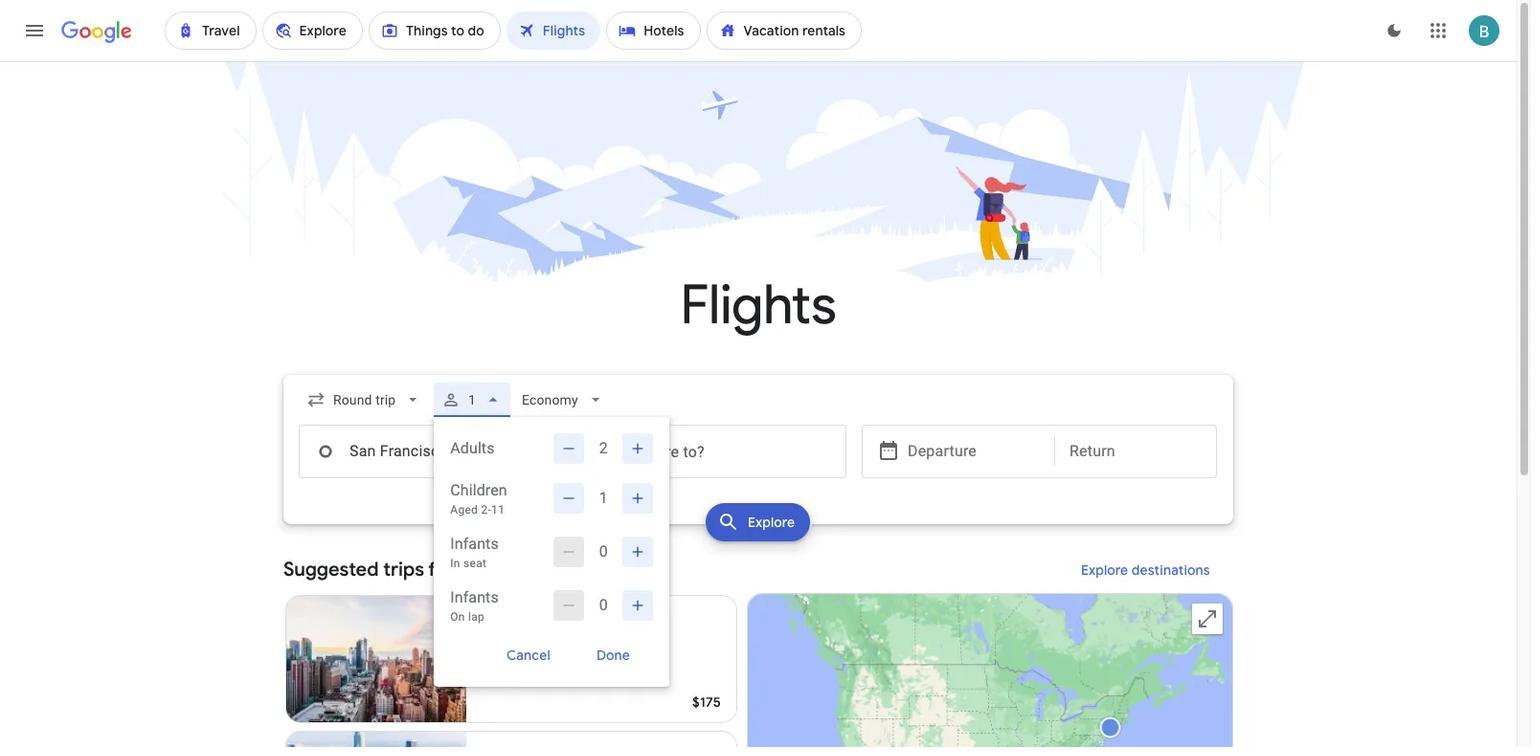 Task type: describe. For each thing, give the bounding box(es) containing it.
number of passengers dialog
[[434, 418, 670, 688]]

8 hr 46 min
[[554, 652, 623, 667]]

infants for infants in seat
[[450, 535, 499, 554]]

1 inside 1 popup button
[[469, 393, 476, 408]]

infants for infants on lap
[[450, 589, 499, 607]]

suggested
[[283, 558, 379, 582]]

175 US dollars text field
[[692, 694, 721, 712]]

infants in seat
[[450, 535, 499, 571]]

adults
[[450, 440, 495, 458]]

lap
[[468, 611, 485, 624]]

min
[[600, 652, 623, 667]]

Where to? text field
[[576, 425, 847, 479]]

children
[[450, 482, 507, 500]]

flights
[[680, 272, 836, 340]]

done button
[[574, 641, 653, 671]]

hr
[[565, 652, 578, 667]]

cancel
[[507, 647, 551, 665]]

suggested trips from san francisco region
[[283, 548, 1233, 748]]

7 – 13
[[508, 633, 546, 648]]

1 button
[[434, 377, 511, 423]]

explore button
[[706, 504, 811, 542]]

Return text field
[[1070, 426, 1202, 478]]

46
[[581, 652, 597, 667]]

new
[[481, 612, 514, 631]]

suggested trips from san francisco
[[283, 558, 599, 582]]

1 inside "suggested trips from san francisco" region
[[504, 652, 512, 667]]

san
[[475, 558, 508, 582]]

destinations
[[1132, 562, 1210, 579]]

$175
[[692, 694, 721, 712]]

cancel button
[[484, 641, 574, 671]]

on
[[450, 611, 465, 624]]

2-
[[481, 504, 491, 517]]

1 inside "number of passengers" dialog
[[599, 489, 608, 508]]

children aged 2-11
[[450, 482, 507, 517]]

york
[[517, 612, 549, 631]]

explore destinations
[[1081, 562, 1210, 579]]

2
[[599, 440, 608, 458]]



Task type: vqa. For each thing, say whether or not it's contained in the screenshot.
the top the infants
yes



Task type: locate. For each thing, give the bounding box(es) containing it.
1 up adults on the left bottom
[[469, 393, 476, 408]]

explore left "destinations"
[[1081, 562, 1129, 579]]

0 right the francisco
[[599, 543, 608, 561]]

0 vertical spatial explore
[[748, 514, 795, 531]]

 image
[[547, 650, 550, 669]]

Flight search field
[[268, 375, 1249, 688]]

infants on lap
[[450, 589, 499, 624]]

0
[[599, 543, 608, 561], [599, 597, 608, 615]]

 image inside "suggested trips from san francisco" region
[[547, 650, 550, 669]]

2 vertical spatial 1
[[504, 652, 512, 667]]

in
[[450, 557, 460, 571]]

explore down "where to?" 'text field'
[[748, 514, 795, 531]]

aged
[[450, 504, 478, 517]]

infants up seat at left bottom
[[450, 535, 499, 554]]

0 for infants on lap
[[599, 597, 608, 615]]

explore for explore
[[748, 514, 795, 531]]

explore for explore destinations
[[1081, 562, 1129, 579]]

0 up done
[[599, 597, 608, 615]]

2 horizontal spatial 1
[[599, 489, 608, 508]]

2 0 from the top
[[599, 597, 608, 615]]

1 horizontal spatial 1
[[504, 652, 512, 667]]

None field
[[299, 383, 430, 418], [515, 383, 613, 418], [299, 383, 430, 418], [515, 383, 613, 418]]

1 down 2
[[599, 489, 608, 508]]

explore inside flight search field
[[748, 514, 795, 531]]

1
[[469, 393, 476, 408], [599, 489, 608, 508], [504, 652, 512, 667]]

Departure text field
[[908, 426, 1040, 478]]

0 vertical spatial 0
[[599, 543, 608, 561]]

0 horizontal spatial 1
[[469, 393, 476, 408]]

change appearance image
[[1371, 8, 1417, 54]]

1 vertical spatial infants
[[450, 589, 499, 607]]

0 for infants in seat
[[599, 543, 608, 561]]

done
[[597, 647, 630, 665]]

explore destinations button
[[1058, 548, 1233, 594]]

8
[[554, 652, 562, 667]]

1 left "stop"
[[504, 652, 512, 667]]

1 stop
[[504, 652, 543, 667]]

main menu image
[[23, 19, 46, 42]]

seat
[[464, 557, 487, 571]]

stop
[[516, 652, 543, 667]]

0 horizontal spatial explore
[[748, 514, 795, 531]]

from
[[428, 558, 471, 582]]

0 vertical spatial infants
[[450, 535, 499, 554]]

infants up lap
[[450, 589, 499, 607]]

1 vertical spatial 1
[[599, 489, 608, 508]]

1 vertical spatial 0
[[599, 597, 608, 615]]

1 vertical spatial explore
[[1081, 562, 1129, 579]]

1 horizontal spatial explore
[[1081, 562, 1129, 579]]

explore
[[748, 514, 795, 531], [1081, 562, 1129, 579]]

11
[[491, 504, 505, 517]]

dec
[[481, 633, 505, 648]]

1 0 from the top
[[599, 543, 608, 561]]

new york dec 7 – 13
[[481, 612, 549, 648]]

francisco
[[512, 558, 599, 582]]

trips
[[383, 558, 424, 582]]

1 infants from the top
[[450, 535, 499, 554]]

infants
[[450, 535, 499, 554], [450, 589, 499, 607]]

0 vertical spatial 1
[[469, 393, 476, 408]]

2 infants from the top
[[450, 589, 499, 607]]

explore inside "suggested trips from san francisco" region
[[1081, 562, 1129, 579]]



